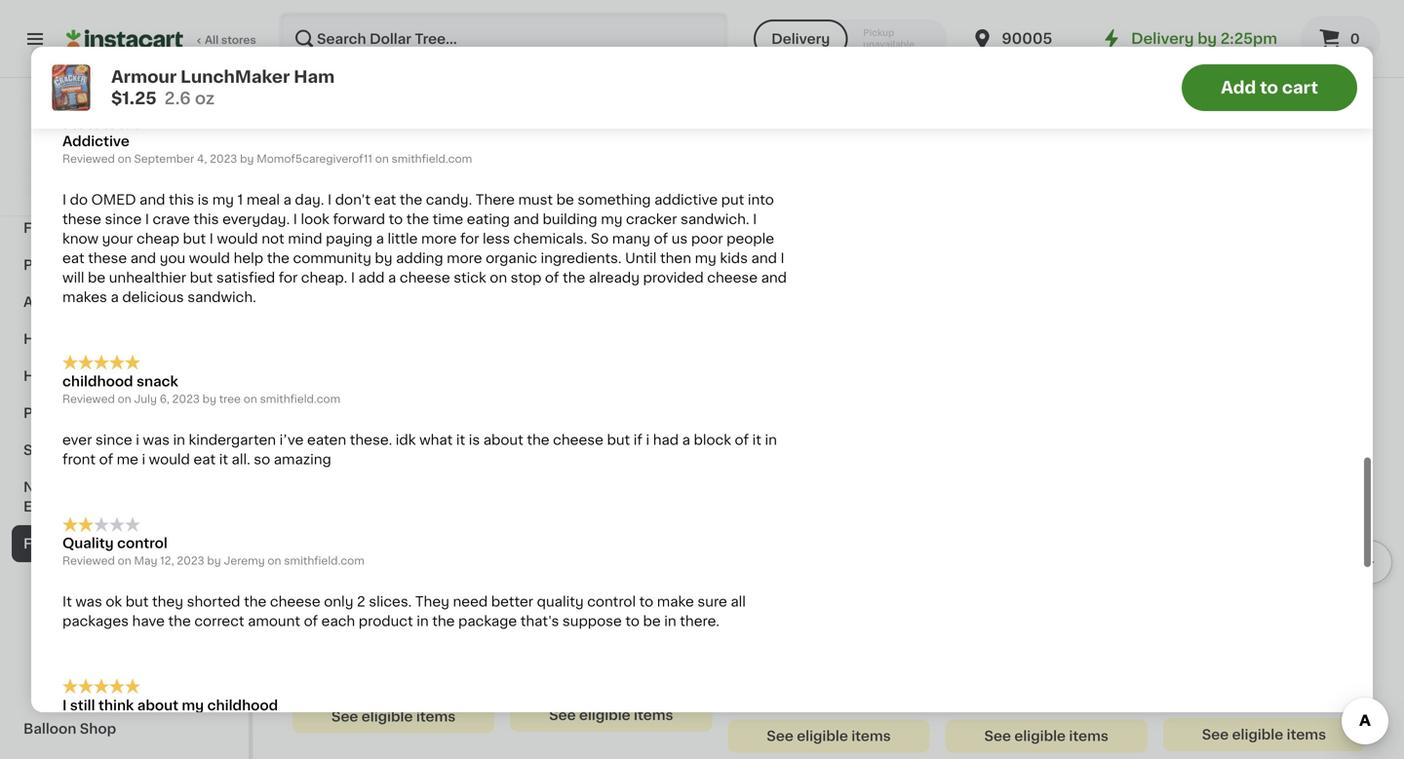 Task type: locate. For each thing, give the bounding box(es) containing it.
of left the each at bottom
[[304, 615, 318, 629]]

floral
[[23, 54, 62, 67]]

save down slices.
[[364, 628, 389, 639]]

2 horizontal spatial $
[[732, 601, 739, 612]]

0 vertical spatial home
[[23, 165, 66, 178]]

cheese down adding
[[400, 271, 450, 285]]

by inside quality control reviewed on may 12, 2023 by jeremy on smithfield.com
[[207, 556, 221, 567]]

there.
[[680, 615, 720, 629]]

& for accessories
[[82, 128, 93, 141]]

quality
[[62, 537, 114, 551]]

1 horizontal spatial spend
[[516, 628, 552, 639]]

for up happened
[[157, 31, 176, 44]]

3 product group from the left
[[728, 388, 930, 754]]

sandwich.
[[681, 212, 750, 226], [187, 290, 256, 304]]

1 horizontal spatial spend $20, save $4
[[516, 628, 624, 639]]

0 horizontal spatial is
[[198, 193, 209, 207]]

control up suppose
[[587, 596, 636, 609]]

me up eve
[[117, 453, 138, 466]]

$ 1 25 for fifth the product group from the right see eligible items button
[[296, 600, 329, 620]]

1 horizontal spatial $
[[514, 601, 521, 612]]

satisfaction
[[82, 188, 148, 198]]

2 vertical spatial would
[[149, 453, 190, 466]]

reviewed for quality
[[62, 556, 115, 567]]

but left if
[[607, 433, 630, 447]]

0 vertical spatial be
[[557, 193, 574, 207]]

1 home from the top
[[23, 165, 66, 178]]

2 horizontal spatial be
[[643, 615, 661, 629]]

armour lunchmaker ham $1.25 2.6 oz
[[111, 69, 335, 107]]

for left cheap.
[[279, 271, 298, 285]]

delivery by 2:25pm link
[[1100, 27, 1278, 51]]

0 horizontal spatial $20,
[[337, 628, 361, 639]]

frozen down essentials
[[23, 537, 71, 551]]

1 horizontal spatial snack
[[204, 31, 245, 44]]

0 horizontal spatial $ 1 25
[[296, 600, 329, 620]]

1 left quality
[[521, 600, 530, 620]]

personal care link
[[12, 247, 237, 284]]

spend $20, save $4 for see eligible items button related to 2nd the product group from the left
[[516, 628, 624, 639]]

25 for see eligible items button related to 2nd the product group from the left
[[532, 601, 546, 612]]

1 horizontal spatial $20,
[[554, 628, 579, 639]]

1 horizontal spatial save
[[581, 628, 607, 639]]

1 horizontal spatial childhood
[[207, 699, 278, 713]]

0 horizontal spatial for
[[157, 31, 176, 44]]

$ right sure
[[732, 601, 739, 612]]

$20, down only
[[337, 628, 361, 639]]

service type group
[[754, 20, 947, 59]]

delivery for delivery by 2:25pm
[[1131, 32, 1194, 46]]

was up cream at the bottom left of the page
[[75, 596, 102, 609]]

know
[[62, 232, 99, 246]]

addictive
[[62, 134, 130, 148]]

food & drink
[[23, 221, 115, 235]]

in down they
[[417, 615, 429, 629]]

my down poor
[[695, 251, 717, 265]]

1 horizontal spatial me
[[213, 50, 235, 64]]

don't
[[335, 193, 371, 207]]

my left meal
[[212, 193, 234, 207]]

about right what
[[483, 433, 523, 447]]

2 vertical spatial for
[[279, 271, 298, 285]]

2 vertical spatial reviewed
[[62, 556, 115, 567]]

0 horizontal spatial me
[[117, 453, 138, 466]]

something
[[578, 193, 651, 207]]

eat down kindergarten
[[194, 453, 216, 466]]

0 horizontal spatial $4
[[392, 628, 407, 639]]

2 $4 from the left
[[610, 628, 624, 639]]

it right block on the bottom of the page
[[752, 433, 762, 447]]

0 horizontal spatial 25
[[315, 601, 329, 612]]

ice
[[35, 611, 56, 625]]

my inside i open a pack for my snack and i was missing a piece of meat. i eat one as a mid afternoon snack everyday. this has happened to me four times snd it's always either the turkey or the honey ham.
[[179, 31, 201, 44]]

home up hardware at the left top of page
[[23, 165, 66, 178]]

look
[[301, 212, 330, 226]]

home inside home improvement & hardware
[[23, 165, 66, 178]]

home up health
[[23, 333, 66, 346]]

stop
[[511, 271, 542, 285]]

0 horizontal spatial control
[[117, 537, 168, 551]]

smithfield.com up candy. in the top of the page
[[392, 153, 472, 164]]

was inside "ever since i was in kindergarten i've eaten these. idk what it is about the cheese but if i had a block of it in front of me i would eat it all. so amazing"
[[143, 433, 170, 447]]

snack right afternoon
[[679, 31, 719, 44]]

of inside it was ok but they shorted the cheese only 2 slices.  they need better quality control to make sure all packages have the correct amount of each product in the package that's suppose to be in there.
[[304, 615, 318, 629]]

smithfield.com inside childhood snack reviewed on july 6, 2023 by tree on smithfield.com
[[260, 394, 341, 404]]

oz for 1.3 oz
[[745, 703, 758, 714]]

1 horizontal spatial is
[[469, 433, 480, 447]]

by inside i do omed and this is my 1 meal a day. i don't eat the candy. there must be something addictive put into these since i crave this everyday.  i look forward to the time eating and building my cracker sandwich. i know your cheap but i would not mind paying a little more for less chemicals. so many of us poor people eat these and you would  help the community by adding more organic ingredients. until then my kids and i will be unhealthier but satisfied for cheap. i add a cheese stick on stop of the already provided cheese and makes a delicious sandwich.
[[375, 251, 393, 265]]

see eligible items button for 2nd the product group from the left
[[510, 699, 712, 733]]

food & drink link
[[12, 210, 237, 247]]

provided
[[643, 271, 704, 285]]

0 horizontal spatial spend $20, save $4
[[298, 628, 407, 639]]

0 horizontal spatial $
[[296, 601, 304, 612]]

2 vertical spatial 2023
[[177, 556, 204, 567]]

instacart logo image
[[66, 27, 183, 51]]

there
[[476, 193, 515, 207]]

oz for 1.9 oz see eligible items
[[963, 703, 976, 714]]

2 spend $20, save $4 from the left
[[516, 628, 624, 639]]

reviewed inside childhood snack reviewed on july 6, 2023 by tree on smithfield.com
[[62, 394, 115, 404]]

do
[[70, 193, 88, 207]]

oz right 1.3
[[745, 703, 758, 714]]

$ 1 25
[[296, 600, 329, 620], [514, 600, 546, 620]]

care down "your"
[[88, 258, 122, 272]]

reviewed for childhood
[[62, 394, 115, 404]]

i
[[136, 433, 139, 447], [646, 433, 650, 447], [142, 453, 145, 466]]

home inside home & garden link
[[23, 333, 66, 346]]

2 horizontal spatial for
[[460, 232, 479, 246]]

0 horizontal spatial delivery
[[772, 32, 830, 46]]

2023 right 6,
[[172, 394, 200, 404]]

spend $20, save $4
[[298, 628, 407, 639], [516, 628, 624, 639]]

they
[[415, 596, 450, 609]]

in
[[173, 433, 185, 447], [765, 433, 777, 447], [417, 615, 429, 629], [664, 615, 676, 629]]

1 horizontal spatial $4
[[610, 628, 624, 639]]

0 horizontal spatial was
[[75, 596, 102, 609]]

delivery inside button
[[772, 32, 830, 46]]

home & garden link
[[12, 321, 237, 358]]

reviewed down the quality
[[62, 556, 115, 567]]

will
[[62, 271, 84, 285]]

foods down new year's eve party essentials
[[74, 537, 118, 551]]

was up times
[[285, 31, 312, 44]]

1 vertical spatial would
[[189, 251, 230, 265]]

2 home from the top
[[23, 333, 66, 346]]

reviewed inside quality control reviewed on may 12, 2023 by jeremy on smithfield.com
[[62, 556, 115, 567]]

one
[[518, 31, 544, 44]]

1 $ 1 25 from the left
[[296, 600, 329, 620]]

amazing
[[274, 453, 331, 466]]

by left the tree
[[203, 394, 216, 404]]

smithfield.com up the i've
[[260, 394, 341, 404]]

to down all
[[195, 50, 209, 64]]

1 vertical spatial foods
[[74, 537, 118, 551]]

my left all
[[179, 31, 201, 44]]

1 vertical spatial sandwich.
[[187, 290, 256, 304]]

0 vertical spatial foods
[[400, 103, 492, 131]]

since inside i do omed and this is my 1 meal a day. i don't eat the candy. there must be something addictive put into these since i crave this everyday.  i look forward to the time eating and building my cracker sandwich. i know your cheap but i would not mind paying a little more for less chemicals. so many of us poor people eat these and you would  help the community by adding more organic ingredients. until then my kids and i will be unhealthier but satisfied for cheap. i add a cheese stick on stop of the already provided cheese and makes a delicious sandwich.
[[105, 212, 142, 226]]

0 horizontal spatial childhood
[[62, 375, 133, 388]]

these down "your"
[[88, 251, 127, 265]]

i left the still
[[62, 699, 67, 713]]

0 vertical spatial since
[[105, 212, 142, 226]]

everyday. inside i open a pack for my snack and i was missing a piece of meat. i eat one as a mid afternoon snack everyday. this has happened to me four times snd it's always either the turkey or the honey ham.
[[723, 31, 790, 44]]

block
[[694, 433, 731, 447]]

eligible inside 1.9 oz see eligible items
[[1015, 730, 1066, 744]]

oz for 2.9 oz
[[1183, 702, 1196, 713]]

0 horizontal spatial spend
[[298, 628, 334, 639]]

cheese inside "ever since i was in kindergarten i've eaten these. idk what it is about the cheese but if i had a block of it in front of me i would eat it all. so amazing"
[[553, 433, 604, 447]]

4 product group from the left
[[946, 388, 1148, 754]]

0 horizontal spatial frozen
[[23, 537, 71, 551]]

1 vertical spatial frozen foods
[[23, 537, 118, 551]]

about right think
[[137, 699, 178, 713]]

dollar tree logo image
[[106, 101, 143, 138]]

oz inside 1.9 oz see eligible items
[[963, 703, 976, 714]]

must
[[518, 193, 553, 207]]

item carousel region
[[293, 380, 1393, 760]]

1 vertical spatial control
[[587, 596, 636, 609]]

1.3 oz
[[728, 703, 758, 714]]

0 vertical spatial reviewed
[[62, 153, 115, 164]]

3 $ from the left
[[514, 601, 521, 612]]

$4 right that's
[[610, 628, 624, 639]]

the inside "ever since i was in kindergarten i've eaten these. idk what it is about the cheese but if i had a block of it in front of me i would eat it all. so amazing"
[[527, 433, 550, 447]]

3 reviewed from the top
[[62, 556, 115, 567]]

i left do
[[62, 193, 66, 207]]

& for drink
[[62, 221, 74, 235]]

1 inside i do omed and this is my 1 meal a day. i don't eat the candy. there must be something addictive put into these since i crave this everyday.  i look forward to the time eating and building my cracker sandwich. i know your cheap but i would not mind paying a little more for less chemicals. so many of us poor people eat these and you would  help the community by adding more organic ingredients. until then my kids and i will be unhealthier but satisfied for cheap. i add a cheese stick on stop of the already provided cheese and makes a delicious sandwich.
[[237, 193, 243, 207]]

of right stop
[[545, 271, 559, 285]]

0 horizontal spatial frozen foods
[[23, 537, 118, 551]]

$4 down slices.
[[392, 628, 407, 639]]

is down 4,
[[198, 193, 209, 207]]

smithfield.com inside addictive reviewed on september 4, 2023 by momof5caregiverof11 on smithfield.com
[[392, 153, 472, 164]]

more
[[421, 232, 457, 246], [447, 251, 482, 265]]

spend $20, save $4 for fifth the product group from the right see eligible items button
[[298, 628, 407, 639]]

0 vertical spatial smithfield.com
[[392, 153, 472, 164]]

home improvement & hardware link
[[12, 153, 237, 210]]

would inside "ever since i was in kindergarten i've eaten these. idk what it is about the cheese but if i had a block of it in front of me i would eat it all. so amazing"
[[149, 453, 190, 466]]

2 25 from the left
[[532, 601, 546, 612]]

for
[[157, 31, 176, 44], [460, 232, 479, 246], [279, 271, 298, 285]]

0 vertical spatial care
[[88, 258, 122, 272]]

1 horizontal spatial frozen foods
[[293, 103, 492, 131]]

1 vertical spatial everyday.
[[222, 212, 290, 226]]

spend down better
[[516, 628, 552, 639]]

smithfield.com inside quality control reviewed on may 12, 2023 by jeremy on smithfield.com
[[284, 556, 365, 567]]

delivery by 2:25pm
[[1131, 32, 1278, 46]]

$ up 'amount'
[[296, 601, 304, 612]]

0 vertical spatial for
[[157, 31, 176, 44]]

1 vertical spatial be
[[88, 271, 105, 285]]

this
[[169, 193, 194, 207], [194, 212, 219, 226]]

makes
[[62, 290, 107, 304]]

if
[[634, 433, 643, 447]]

2 vertical spatial smithfield.com
[[284, 556, 365, 567]]

2 $ 1 25 from the left
[[514, 600, 546, 620]]

1 25 from the left
[[315, 601, 329, 612]]

i down "pets" link
[[136, 433, 139, 447]]

see for 1st the product group from right
[[1202, 729, 1229, 742]]

be up building
[[557, 193, 574, 207]]

sales
[[23, 444, 61, 457]]

0 button
[[1301, 16, 1381, 62]]

a right had
[[682, 433, 690, 447]]

to left make
[[639, 596, 654, 609]]

eat inside i open a pack for my snack and i was missing a piece of meat. i eat one as a mid afternoon snack everyday. this has happened to me four times snd it's always either the turkey or the honey ham.
[[493, 31, 515, 44]]

1 vertical spatial care
[[74, 370, 107, 383]]

1 horizontal spatial for
[[279, 271, 298, 285]]

me down all stores
[[213, 50, 235, 64]]

be inside it was ok but they shorted the cheese only 2 slices.  they need better quality control to make sure all packages have the correct amount of each product in the package that's suppose to be in there.
[[643, 615, 661, 629]]

2023 inside childhood snack reviewed on july 6, 2023 by tree on smithfield.com
[[172, 394, 200, 404]]

frozen down ham
[[293, 103, 394, 131]]

since
[[105, 212, 142, 226], [95, 433, 132, 447]]

it
[[456, 433, 465, 447], [752, 433, 762, 447], [219, 453, 228, 466]]

reviewed inside addictive reviewed on september 4, 2023 by momof5caregiverof11 on smithfield.com
[[62, 153, 115, 164]]

1 horizontal spatial frozen
[[293, 103, 394, 131]]

2 $ from the left
[[732, 601, 739, 612]]

1 horizontal spatial foods
[[400, 103, 492, 131]]

unhealthier
[[109, 271, 186, 285]]

0 vertical spatial childhood
[[62, 375, 133, 388]]

all
[[731, 596, 746, 609]]

1 vertical spatial these
[[88, 251, 127, 265]]

childhood down correct at bottom left
[[207, 699, 278, 713]]

a inside "ever since i was in kindergarten i've eaten these. idk what it is about the cheese but if i had a block of it in front of me i would eat it all. so amazing"
[[682, 433, 690, 447]]

is right what
[[469, 433, 480, 447]]

ice cream
[[35, 611, 105, 625]]

0 vertical spatial would
[[217, 232, 258, 246]]

2 vertical spatial was
[[75, 596, 102, 609]]

2 horizontal spatial was
[[285, 31, 312, 44]]

$20, for fifth the product group from the right see eligible items button
[[337, 628, 361, 639]]

cracker
[[626, 212, 677, 226]]

1 horizontal spatial everyday.
[[723, 31, 790, 44]]

1 horizontal spatial delivery
[[1131, 32, 1194, 46]]

& left garden
[[69, 333, 81, 346]]

1 $4 from the left
[[392, 628, 407, 639]]

september
[[134, 153, 194, 164]]

to inside i open a pack for my snack and i was missing a piece of meat. i eat one as a mid afternoon snack everyday. this has happened to me four times snd it's always either the turkey or the honey ham.
[[195, 50, 209, 64]]

cream
[[60, 611, 105, 625]]

foods down either
[[400, 103, 492, 131]]

home for home improvement & hardware
[[23, 165, 66, 178]]

candy.
[[426, 193, 472, 207]]

would right you
[[189, 251, 230, 265]]

1 reviewed from the top
[[62, 153, 115, 164]]

1 vertical spatial for
[[460, 232, 479, 246]]

0 vertical spatial control
[[117, 537, 168, 551]]

2023 inside quality control reviewed on may 12, 2023 by jeremy on smithfield.com
[[177, 556, 204, 567]]

community
[[293, 251, 371, 265]]

i up "cheap" at left
[[145, 212, 149, 226]]

items inside 1.9 oz see eligible items
[[1069, 730, 1109, 744]]

1 vertical spatial home
[[23, 333, 66, 346]]

people
[[727, 232, 774, 246]]

product group
[[293, 388, 495, 734], [510, 388, 712, 733], [728, 388, 930, 754], [946, 388, 1148, 754], [1163, 388, 1365, 752]]

a right "add"
[[388, 271, 396, 285]]

0 vertical spatial me
[[213, 50, 235, 64]]

home for home & garden
[[23, 333, 66, 346]]

0 horizontal spatial sandwich.
[[187, 290, 256, 304]]

2:25pm
[[1221, 32, 1278, 46]]

on down organic
[[490, 271, 507, 285]]

smithfield.com up only
[[284, 556, 365, 567]]

0 horizontal spatial foods
[[74, 537, 118, 551]]

a right makes
[[111, 290, 119, 304]]

oz right 2.9
[[1183, 702, 1196, 713]]

what
[[419, 433, 453, 447]]

6,
[[160, 394, 170, 404]]

frozen
[[293, 103, 394, 131], [23, 537, 71, 551]]

2023 right 4,
[[210, 153, 237, 164]]

eat inside "ever since i was in kindergarten i've eaten these. idk what it is about the cheese but if i had a block of it in front of me i would eat it all. so amazing"
[[194, 453, 216, 466]]

see eligible items button for 1st the product group from right
[[1163, 719, 1365, 752]]

$20, down quality
[[554, 628, 579, 639]]

1.9 oz see eligible items
[[946, 703, 1109, 744]]

see eligible items
[[549, 709, 673, 723], [331, 711, 456, 724], [1202, 729, 1326, 742], [767, 730, 891, 744]]

see eligible items button
[[510, 699, 712, 733], [293, 701, 495, 734], [1163, 719, 1365, 752], [728, 720, 930, 754], [946, 720, 1148, 754]]

0 horizontal spatial everyday.
[[222, 212, 290, 226]]

$4
[[392, 628, 407, 639], [610, 628, 624, 639]]

suppose
[[563, 615, 622, 629]]

frozen foods down always at the top
[[293, 103, 492, 131]]

the
[[458, 50, 481, 64], [551, 50, 574, 64], [400, 193, 422, 207], [406, 212, 429, 226], [267, 251, 290, 265], [563, 271, 585, 285], [527, 433, 550, 447], [244, 596, 267, 609], [168, 615, 191, 629], [432, 615, 455, 629]]

1 vertical spatial smithfield.com
[[260, 394, 341, 404]]

eating
[[467, 212, 510, 226]]

electronics link
[[12, 79, 237, 116]]

0 vertical spatial more
[[421, 232, 457, 246]]

1 horizontal spatial $ 1 25
[[514, 600, 546, 620]]

i right day.
[[328, 193, 332, 207]]

delivery for delivery
[[772, 32, 830, 46]]

None search field
[[279, 12, 729, 66]]

see for 2nd the product group from the left
[[549, 709, 576, 723]]

put
[[721, 193, 744, 207]]

by up "add"
[[375, 251, 393, 265]]

25 for fifth the product group from the right see eligible items button
[[315, 601, 329, 612]]

1 vertical spatial 2023
[[172, 394, 200, 404]]

it right what
[[456, 433, 465, 447]]

0 horizontal spatial about
[[137, 699, 178, 713]]

poor
[[691, 232, 723, 246]]

but left satisfied
[[190, 271, 213, 285]]

1 vertical spatial reviewed
[[62, 394, 115, 404]]

more up 'stick'
[[447, 251, 482, 265]]

1 spend $20, save $4 from the left
[[298, 628, 407, 639]]

2 product group from the left
[[510, 388, 712, 733]]

building
[[543, 212, 598, 226]]

$ 1 25 right the need
[[514, 600, 546, 620]]

0 horizontal spatial i
[[136, 433, 139, 447]]

1 left meal
[[237, 193, 243, 207]]

july
[[134, 394, 157, 404]]

spend down only
[[298, 628, 334, 639]]

0 vertical spatial was
[[285, 31, 312, 44]]

only
[[324, 596, 353, 609]]

1 vertical spatial me
[[117, 453, 138, 466]]

it left all.
[[219, 453, 228, 466]]

1 $20, from the left
[[337, 628, 361, 639]]

save down quality
[[581, 628, 607, 639]]

25 up that's
[[532, 601, 546, 612]]

0 horizontal spatial it
[[219, 453, 228, 466]]

snack up 6,
[[137, 375, 178, 388]]

my right think
[[182, 699, 204, 713]]

oz inside armour lunchmaker ham $1.25 2.6 oz
[[195, 90, 215, 107]]

and inside i open a pack for my snack and i was missing a piece of meat. i eat one as a mid afternoon snack everyday. this has happened to me four times snd it's always either the turkey or the honey ham.
[[248, 31, 274, 44]]

0 vertical spatial 2023
[[210, 153, 237, 164]]

is
[[198, 193, 209, 207], [469, 433, 480, 447]]

many
[[612, 232, 651, 246]]

would up help
[[217, 232, 258, 246]]

0 vertical spatial frozen foods
[[293, 103, 492, 131]]

food
[[23, 221, 59, 235]]

1 horizontal spatial about
[[483, 433, 523, 447]]

by inside addictive reviewed on september 4, 2023 by momof5caregiverof11 on smithfield.com
[[240, 153, 254, 164]]

0 horizontal spatial save
[[364, 628, 389, 639]]

to up little
[[389, 212, 403, 226]]

1 horizontal spatial was
[[143, 433, 170, 447]]

was
[[285, 31, 312, 44], [143, 433, 170, 447], [75, 596, 102, 609]]

0 horizontal spatial be
[[88, 271, 105, 285]]

but inside it was ok but they shorted the cheese only 2 slices.  they need better quality control to make sure all packages have the correct amount of each product in the package that's suppose to be in there.
[[126, 596, 149, 609]]

2 reviewed from the top
[[62, 394, 115, 404]]

by left 2:25pm
[[1198, 32, 1217, 46]]

1 vertical spatial since
[[95, 433, 132, 447]]

balloon shop
[[23, 723, 116, 736]]

2023 for childhood snack
[[172, 394, 200, 404]]

dollar
[[86, 145, 128, 159]]

then
[[660, 251, 691, 265]]

1 horizontal spatial 25
[[532, 601, 546, 612]]

oz inside button
[[1183, 702, 1196, 713]]

cheese left if
[[553, 433, 604, 447]]

1 vertical spatial is
[[469, 433, 480, 447]]

care down home & garden
[[74, 370, 107, 383]]

$ 1 25 left the 2
[[296, 600, 329, 620]]

0 horizontal spatial snack
[[137, 375, 178, 388]]

2 $20, from the left
[[554, 628, 579, 639]]

see eligible items button for fifth the product group from the right
[[293, 701, 495, 734]]

oz
[[195, 90, 215, 107], [1183, 702, 1196, 713], [745, 703, 758, 714], [963, 703, 976, 714]]

this right crave
[[194, 212, 219, 226]]



Task type: vqa. For each thing, say whether or not it's contained in the screenshot.
organic
yes



Task type: describe. For each thing, give the bounding box(es) containing it.
product
[[359, 615, 413, 629]]

not
[[262, 232, 284, 246]]

day.
[[295, 193, 324, 207]]

happened
[[122, 50, 192, 64]]

for inside i open a pack for my snack and i was missing a piece of meat. i eat one as a mid afternoon snack everyday. this has happened to me four times snd it's always either the turkey or the honey ham.
[[157, 31, 176, 44]]

have
[[132, 615, 165, 629]]

on up improvement
[[118, 153, 131, 164]]

snack inside childhood snack reviewed on july 6, 2023 by tree on smithfield.com
[[137, 375, 178, 388]]

1 horizontal spatial be
[[557, 193, 574, 207]]

see for fifth the product group from the right
[[331, 711, 358, 724]]

into
[[748, 193, 774, 207]]

0 vertical spatial this
[[169, 193, 194, 207]]

about inside "ever since i was in kindergarten i've eaten these. idk what it is about the cheese but if i had a block of it in front of me i would eat it all. so amazing"
[[483, 433, 523, 447]]

momof5caregiverof11
[[257, 153, 372, 164]]

1 right sure
[[739, 600, 748, 620]]

health care link
[[12, 358, 237, 395]]

care for health care
[[74, 370, 107, 383]]

1.3
[[728, 703, 743, 714]]

armour
[[111, 69, 177, 85]]

accessories
[[96, 128, 183, 141]]

on right the tree
[[244, 394, 257, 404]]

crave
[[153, 212, 190, 226]]

tree
[[219, 394, 241, 404]]

2023 inside addictive reviewed on september 4, 2023 by momof5caregiverof11 on smithfield.com
[[210, 153, 237, 164]]

is inside "ever since i was in kindergarten i've eaten these. idk what it is about the cheese but if i had a block of it in front of me i would eat it all. so amazing"
[[469, 433, 480, 447]]

health care
[[23, 370, 107, 383]]

a right as
[[567, 31, 575, 44]]

guarantee
[[150, 188, 207, 198]]

a left little
[[376, 232, 384, 246]]

i right "cheap" at left
[[209, 232, 213, 246]]

need
[[453, 596, 488, 609]]

afternoon
[[608, 31, 675, 44]]

me inside "ever since i was in kindergarten i've eaten these. idk what it is about the cheese but if i had a block of it in front of me i would eat it all. so amazing"
[[117, 453, 138, 466]]

mid
[[578, 31, 604, 44]]

1 horizontal spatial i
[[142, 453, 145, 466]]

but up you
[[183, 232, 206, 246]]

is inside i do omed and this is my 1 meal a day. i don't eat the candy. there must be something addictive put into these since i crave this everyday.  i look forward to the time eating and building my cracker sandwich. i know your cheap but i would not mind paying a little more for less chemicals. so many of us poor people eat these and you would  help the community by adding more organic ingredients. until then my kids and i will be unhealthier but satisfied for cheap. i add a cheese stick on stop of the already provided cheese and makes a delicious sandwich.
[[198, 193, 209, 207]]

jeremy
[[224, 556, 265, 567]]

• sponsored: icee trolls image
[[293, 140, 1365, 275]]

all stores
[[205, 35, 256, 45]]

add to cart
[[1221, 79, 1318, 96]]

has
[[94, 50, 119, 64]]

amount
[[248, 615, 300, 629]]

$ 1
[[732, 600, 748, 620]]

1 vertical spatial more
[[447, 251, 482, 265]]

2 spend from the left
[[516, 628, 552, 639]]

apparel & accessories
[[23, 128, 183, 141]]

by inside childhood snack reviewed on july 6, 2023 by tree on smithfield.com
[[203, 394, 216, 404]]

1 left only
[[304, 600, 313, 620]]

1 product group from the left
[[293, 388, 495, 734]]

balloon
[[23, 723, 76, 736]]

1 spend from the left
[[298, 628, 334, 639]]

adding
[[396, 251, 443, 265]]

0 vertical spatial frozen
[[293, 103, 394, 131]]

tree
[[132, 145, 162, 159]]

to right suppose
[[626, 615, 640, 629]]

2023 for quality control
[[177, 556, 204, 567]]

see eligible items button for third the product group from the right
[[728, 720, 930, 754]]

already
[[589, 271, 640, 285]]

correct
[[194, 615, 244, 629]]

ok
[[106, 596, 122, 609]]

i left look
[[293, 212, 297, 226]]

eat up the will
[[62, 251, 85, 265]]

until
[[625, 251, 657, 265]]

eat right 'don't'
[[374, 193, 396, 207]]

12,
[[160, 556, 174, 567]]

sales link
[[12, 432, 237, 469]]

on left may
[[118, 556, 131, 567]]

of inside i open a pack for my snack and i was missing a piece of meat. i eat one as a mid afternoon snack everyday. this has happened to me four times snd it's always either the turkey or the honey ham.
[[425, 31, 439, 44]]

may
[[134, 556, 157, 567]]

on left july
[[118, 394, 131, 404]]

drink
[[77, 221, 115, 235]]

they
[[152, 596, 183, 609]]

see inside 1.9 oz see eligible items
[[984, 730, 1011, 744]]

dollar tree
[[86, 145, 162, 159]]

4,
[[197, 153, 207, 164]]

i up times
[[277, 31, 281, 44]]

1 vertical spatial frozen
[[23, 537, 71, 551]]

apparel & accessories link
[[12, 116, 237, 153]]

i right meat.
[[485, 31, 489, 44]]

& inside home improvement & hardware
[[167, 165, 178, 178]]

on right the jeremy
[[268, 556, 281, 567]]

5 product group from the left
[[1163, 388, 1365, 752]]

cart
[[1282, 79, 1318, 96]]

since inside "ever since i was in kindergarten i've eaten these. idk what it is about the cheese but if i had a block of it in front of me i would eat it all. so amazing"
[[95, 433, 132, 447]]

was inside it was ok but they shorted the cheese only 2 slices.  they need better quality control to make sure all packages have the correct amount of each product in the package that's suppose to be in there.
[[75, 596, 102, 609]]

us
[[672, 232, 688, 246]]

a left day.
[[283, 193, 291, 207]]

missing
[[315, 31, 368, 44]]

100% satisfaction guarantee button
[[30, 181, 218, 201]]

$ 1 25 for see eligible items button related to 2nd the product group from the left
[[514, 600, 546, 620]]

cheese inside it was ok but they shorted the cheese only 2 slices.  they need better quality control to make sure all packages have the correct amount of each product in the package that's suppose to be in there.
[[270, 596, 321, 609]]

i up the people
[[753, 212, 757, 226]]

all stores link
[[66, 12, 257, 66]]

a up always at the top
[[372, 31, 380, 44]]

that's
[[520, 615, 559, 629]]

in left kindergarten
[[173, 433, 185, 447]]

it's
[[340, 50, 361, 64]]

1 vertical spatial childhood
[[207, 699, 278, 713]]

a up has at the top left of page
[[108, 31, 117, 44]]

open
[[70, 31, 105, 44]]

addictive reviewed on september 4, 2023 by momof5caregiverof11 on smithfield.com
[[62, 134, 472, 164]]

2 horizontal spatial i
[[646, 433, 650, 447]]

smithfield.com for only
[[284, 556, 365, 567]]

ham
[[294, 69, 335, 85]]

add
[[1221, 79, 1256, 96]]

eaten
[[307, 433, 346, 447]]

i've
[[280, 433, 304, 447]]

pets
[[23, 407, 55, 420]]

hardware
[[23, 184, 92, 198]]

eve
[[104, 481, 129, 494]]

0 vertical spatial sandwich.
[[681, 212, 750, 226]]

1 horizontal spatial it
[[456, 433, 465, 447]]

make
[[657, 596, 694, 609]]

on inside i do omed and this is my 1 meal a day. i don't eat the candy. there must be something addictive put into these since i crave this everyday.  i look forward to the time eating and building my cracker sandwich. i know your cheap but i would not mind paying a little more for less chemicals. so many of us poor people eat these and you would  help the community by adding more organic ingredients. until then my kids and i will be unhealthier but satisfied for cheap. i add a cheese stick on stop of the already provided cheese and makes a delicious sandwich.
[[490, 271, 507, 285]]

2 save from the left
[[581, 628, 607, 639]]

see eligible items button for second the product group from the right
[[946, 720, 1148, 754]]

of right block on the bottom of the page
[[735, 433, 749, 447]]

& for garden
[[69, 333, 81, 346]]

of left 'us'
[[654, 232, 668, 246]]

on up forward
[[375, 153, 389, 164]]

all
[[205, 35, 219, 45]]

idk
[[396, 433, 416, 447]]

control inside quality control reviewed on may 12, 2023 by jeremy on smithfield.com
[[117, 537, 168, 551]]

had
[[653, 433, 679, 447]]

cheese down kids at the right top
[[707, 271, 758, 285]]

2 horizontal spatial it
[[752, 433, 762, 447]]

i right kids at the right top
[[781, 251, 785, 265]]

or
[[534, 50, 548, 64]]

apparel
[[23, 128, 78, 141]]

all.
[[232, 453, 250, 466]]

2.9 oz
[[1163, 702, 1196, 713]]

$ inside $ 1
[[732, 601, 739, 612]]

garden
[[84, 333, 136, 346]]

see for third the product group from the right
[[767, 730, 794, 744]]

so
[[591, 232, 609, 246]]

quality control reviewed on may 12, 2023 by jeremy on smithfield.com
[[62, 537, 365, 567]]

in right block on the bottom of the page
[[765, 433, 777, 447]]

smithfield.com for these.
[[260, 394, 341, 404]]

sure
[[698, 596, 727, 609]]

times
[[269, 50, 307, 64]]

new year's eve party essentials link
[[12, 469, 237, 526]]

everyday. inside i do omed and this is my 1 meal a day. i don't eat the candy. there must be something addictive put into these since i crave this everyday.  i look forward to the time eating and building my cracker sandwich. i know your cheap but i would not mind paying a little more for less chemicals. so many of us poor people eat these and you would  help the community by adding more organic ingredients. until then my kids and i will be unhealthier but satisfied for cheap. i add a cheese stick on stop of the already provided cheese and makes a delicious sandwich.
[[222, 212, 290, 226]]

1 vertical spatial about
[[137, 699, 178, 713]]

each
[[321, 615, 355, 629]]

control inside it was ok but they shorted the cheese only 2 slices.  they need better quality control to make sure all packages have the correct amount of each product in the package that's suppose to be in there.
[[587, 596, 636, 609]]

0 vertical spatial these
[[62, 212, 101, 226]]

ingredients.
[[541, 251, 622, 265]]

your
[[102, 232, 133, 246]]

$20, for see eligible items button related to 2nd the product group from the left
[[554, 628, 579, 639]]

90005
[[1002, 32, 1053, 46]]

my down 'something'
[[601, 212, 623, 226]]

2.6
[[164, 90, 191, 107]]

i left "add"
[[351, 271, 355, 285]]

omed
[[91, 193, 136, 207]]

of right front
[[99, 453, 113, 466]]

chemicals.
[[514, 232, 587, 246]]

i do omed and this is my 1 meal a day. i don't eat the candy. there must be something addictive put into these since i crave this everyday.  i look forward to the time eating and building my cracker sandwich. i know your cheap but i would not mind paying a little more for less chemicals. so many of us poor people eat these and you would  help the community by adding more organic ingredients. until then my kids and i will be unhealthier but satisfied for cheap. i add a cheese stick on stop of the already provided cheese and makes a delicious sandwich.
[[62, 193, 787, 304]]

2 horizontal spatial snack
[[679, 31, 719, 44]]

1 save from the left
[[364, 628, 389, 639]]

you
[[160, 251, 186, 265]]

but inside "ever since i was in kindergarten i've eaten these. idk what it is about the cheese but if i had a block of it in front of me i would eat it all. so amazing"
[[607, 433, 630, 447]]

personal care
[[23, 258, 122, 272]]

little
[[388, 232, 418, 246]]

childhood inside childhood snack reviewed on july 6, 2023 by tree on smithfield.com
[[62, 375, 133, 388]]

1 vertical spatial this
[[194, 212, 219, 226]]

to inside i do omed and this is my 1 meal a day. i don't eat the candy. there must be something addictive put into these since i crave this everyday.  i look forward to the time eating and building my cracker sandwich. i know your cheap but i would not mind paying a little more for less chemicals. so many of us poor people eat these and you would  help the community by adding more organic ingredients. until then my kids and i will be unhealthier but satisfied for cheap. i add a cheese stick on stop of the already provided cheese and makes a delicious sandwich.
[[389, 212, 403, 226]]

in down make
[[664, 615, 676, 629]]

i up 'this'
[[62, 31, 66, 44]]

me inside i open a pack for my snack and i was missing a piece of meat. i eat one as a mid afternoon snack everyday. this has happened to me four times snd it's always either the turkey or the honey ham.
[[213, 50, 235, 64]]

care for personal care
[[88, 258, 122, 272]]

party
[[133, 481, 171, 494]]

1 $ from the left
[[296, 601, 304, 612]]

was inside i open a pack for my snack and i was missing a piece of meat. i eat one as a mid afternoon snack everyday. this has happened to me four times snd it's always either the turkey or the honey ham.
[[285, 31, 312, 44]]

to inside add to cart button
[[1260, 79, 1278, 96]]

deli link
[[12, 674, 237, 711]]

these.
[[350, 433, 392, 447]]



